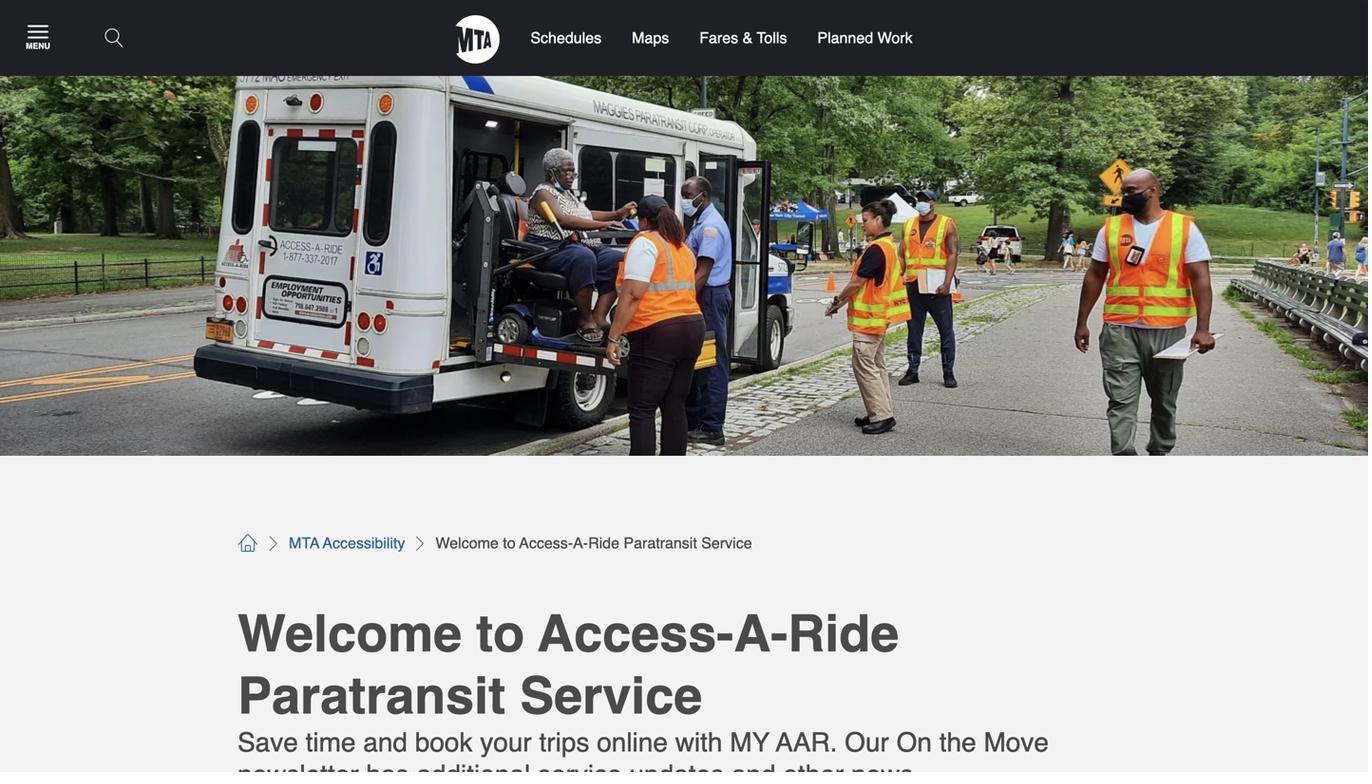 Task type: locate. For each thing, give the bounding box(es) containing it.
1 horizontal spatial a-
[[734, 605, 788, 664]]

access- inside welcome to access-a-ride paratransit service save time and book your trips online with my aar. our on the move newsletter has additional service updates and other news.
[[538, 605, 734, 664]]

0 horizontal spatial ride
[[588, 534, 619, 552]]

mta accessibility link
[[289, 532, 405, 555]]

a white access-a-ride vehicle with workers who are helping a woman using a wheelchair. image
[[0, 76, 1368, 456]]

menu
[[26, 41, 50, 51]]

your
[[480, 728, 532, 758]]

1 horizontal spatial paratransit
[[624, 534, 697, 552]]

0 vertical spatial welcome
[[436, 534, 499, 552]]

with
[[675, 728, 723, 758]]

1 horizontal spatial ride
[[788, 605, 899, 664]]

1 vertical spatial to
[[476, 605, 525, 664]]

mta image
[[455, 15, 500, 64]]

our
[[845, 728, 889, 758]]

service inside welcome to access-a-ride paratransit service save time and book your trips online with my aar. our on the move newsletter has additional service updates and other news.
[[520, 667, 702, 726]]

0 horizontal spatial a-
[[573, 534, 588, 552]]

to inside welcome to access-a-ride paratransit service save time and book your trips online with my aar. our on the move newsletter has additional service updates and other news.
[[476, 605, 525, 664]]

has
[[366, 760, 409, 772]]

paratransit for welcome to access-a-ride paratransit service
[[624, 534, 697, 552]]

welcome inside welcome to access-a-ride paratransit service save time and book your trips online with my aar. our on the move newsletter has additional service updates and other news.
[[238, 605, 462, 664]]

to
[[503, 534, 516, 552], [476, 605, 525, 664]]

and
[[363, 728, 408, 758], [731, 760, 776, 772]]

ride
[[588, 534, 619, 552], [788, 605, 899, 664]]

paratransit inside breadcrumb "element"
[[624, 534, 697, 552]]

fares
[[699, 29, 738, 47]]

a- inside breadcrumb "element"
[[573, 534, 588, 552]]

1 vertical spatial access-
[[538, 605, 734, 664]]

time
[[306, 728, 356, 758]]

navigation
[[0, 0, 1368, 456]]

and up has
[[363, 728, 408, 758]]

access- inside breadcrumb "element"
[[519, 534, 573, 552]]

tolls
[[757, 29, 787, 47]]

0 horizontal spatial paratransit
[[238, 667, 506, 726]]

ride for welcome to access-a-ride paratransit service save time and book your trips online with my aar. our on the move newsletter has additional service updates and other news.
[[788, 605, 899, 664]]

and down my
[[731, 760, 776, 772]]

1 vertical spatial a-
[[734, 605, 788, 664]]

mta accessibility
[[289, 534, 405, 552]]

work
[[877, 29, 913, 47]]

paratransit
[[624, 534, 697, 552], [238, 667, 506, 726]]

access- for welcome to access-a-ride paratransit service
[[519, 534, 573, 552]]

welcome for welcome to access-a-ride paratransit service
[[436, 534, 499, 552]]

trips
[[539, 728, 589, 758]]

0 horizontal spatial and
[[363, 728, 408, 758]]

1 vertical spatial welcome
[[238, 605, 462, 664]]

access- for welcome to access-a-ride paratransit service save time and book your trips online with my aar. our on the move newsletter has additional service updates and other news.
[[538, 605, 734, 664]]

0 vertical spatial paratransit
[[624, 534, 697, 552]]

to for welcome to access-a-ride paratransit service save time and book your trips online with my aar. our on the move newsletter has additional service updates and other news.
[[476, 605, 525, 664]]

updates
[[629, 760, 724, 772]]

welcome to access-a-ride paratransit service save time and book your trips online with my aar. our on the move newsletter has additional service updates and other news.
[[238, 605, 1049, 772]]

paratransit inside welcome to access-a-ride paratransit service save time and book your trips online with my aar. our on the move newsletter has additional service updates and other news.
[[238, 667, 506, 726]]

aar.
[[776, 728, 837, 758]]

chevron right image
[[266, 536, 281, 551]]

ride inside welcome to access-a-ride paratransit service save time and book your trips online with my aar. our on the move newsletter has additional service updates and other news.
[[788, 605, 899, 664]]

1 vertical spatial ride
[[788, 605, 899, 664]]

search image
[[105, 29, 123, 48]]

ride for welcome to access-a-ride paratransit service
[[588, 534, 619, 552]]

welcome right chevron right image
[[436, 534, 499, 552]]

service
[[701, 534, 752, 552], [520, 667, 702, 726]]

0 vertical spatial and
[[363, 728, 408, 758]]

access-
[[519, 534, 573, 552], [538, 605, 734, 664]]

planned work
[[817, 29, 913, 47]]

0 vertical spatial a-
[[573, 534, 588, 552]]

ride inside breadcrumb "element"
[[588, 534, 619, 552]]

1 vertical spatial and
[[731, 760, 776, 772]]

0 vertical spatial to
[[503, 534, 516, 552]]

welcome
[[436, 534, 499, 552], [238, 605, 462, 664]]

my
[[730, 728, 770, 758]]

a-
[[573, 534, 588, 552], [734, 605, 788, 664]]

additional
[[416, 760, 530, 772]]

service inside breadcrumb "element"
[[701, 534, 752, 552]]

1 vertical spatial paratransit
[[238, 667, 506, 726]]

fares & tolls
[[699, 29, 787, 47]]

news.
[[851, 760, 921, 772]]

to inside breadcrumb "element"
[[503, 534, 516, 552]]

1 vertical spatial service
[[520, 667, 702, 726]]

0 vertical spatial ride
[[588, 534, 619, 552]]

0 vertical spatial service
[[701, 534, 752, 552]]

welcome to access-a-ride paratransit service
[[436, 534, 752, 552]]

welcome down link for mta accessibility element
[[238, 605, 462, 664]]

service for welcome to access-a-ride paratransit service
[[701, 534, 752, 552]]

0 vertical spatial access-
[[519, 534, 573, 552]]

1 horizontal spatial and
[[731, 760, 776, 772]]

a- inside welcome to access-a-ride paratransit service save time and book your trips online with my aar. our on the move newsletter has additional service updates and other news.
[[734, 605, 788, 664]]

other
[[783, 760, 844, 772]]

welcome inside breadcrumb "element"
[[436, 534, 499, 552]]

service for welcome to access-a-ride paratransit service save time and book your trips online with my aar. our on the move newsletter has additional service updates and other news.
[[520, 667, 702, 726]]

schedules
[[531, 29, 601, 47]]

planned work link
[[802, 0, 928, 76]]



Task type: describe. For each thing, give the bounding box(es) containing it.
home image
[[238, 534, 258, 553]]

link for mta accessibility element
[[289, 532, 405, 555]]

service
[[538, 760, 622, 772]]

breadcrumb element
[[238, 532, 1131, 555]]

a- for welcome to access-a-ride paratransit service save time and book your trips online with my aar. our on the move newsletter has additional service updates and other news.
[[734, 605, 788, 664]]

a- for welcome to access-a-ride paratransit service
[[573, 534, 588, 552]]

the
[[939, 728, 976, 758]]

chevron right image
[[413, 536, 428, 551]]

fares & tolls link
[[684, 0, 802, 76]]

book
[[415, 728, 473, 758]]

to for welcome to access-a-ride paratransit service
[[503, 534, 516, 552]]

navigation containing schedules
[[0, 0, 1368, 456]]

newsletter
[[238, 760, 359, 772]]

maps
[[632, 29, 669, 47]]

planned
[[817, 29, 873, 47]]

schedules link
[[515, 0, 617, 76]]

maps link
[[617, 0, 684, 76]]

&
[[743, 29, 753, 47]]

mta
[[289, 534, 319, 552]]

welcome for welcome to access-a-ride paratransit service save time and book your trips online with my aar. our on the move newsletter has additional service updates and other news.
[[238, 605, 462, 664]]

save
[[238, 728, 298, 758]]

online
[[597, 728, 668, 758]]

move
[[984, 728, 1049, 758]]

paratransit for welcome to access-a-ride paratransit service save time and book your trips online with my aar. our on the move newsletter has additional service updates and other news.
[[238, 667, 506, 726]]

on
[[897, 728, 932, 758]]

accessibility
[[323, 534, 405, 552]]



Task type: vqa. For each thing, say whether or not it's contained in the screenshot.
planned work link at right
yes



